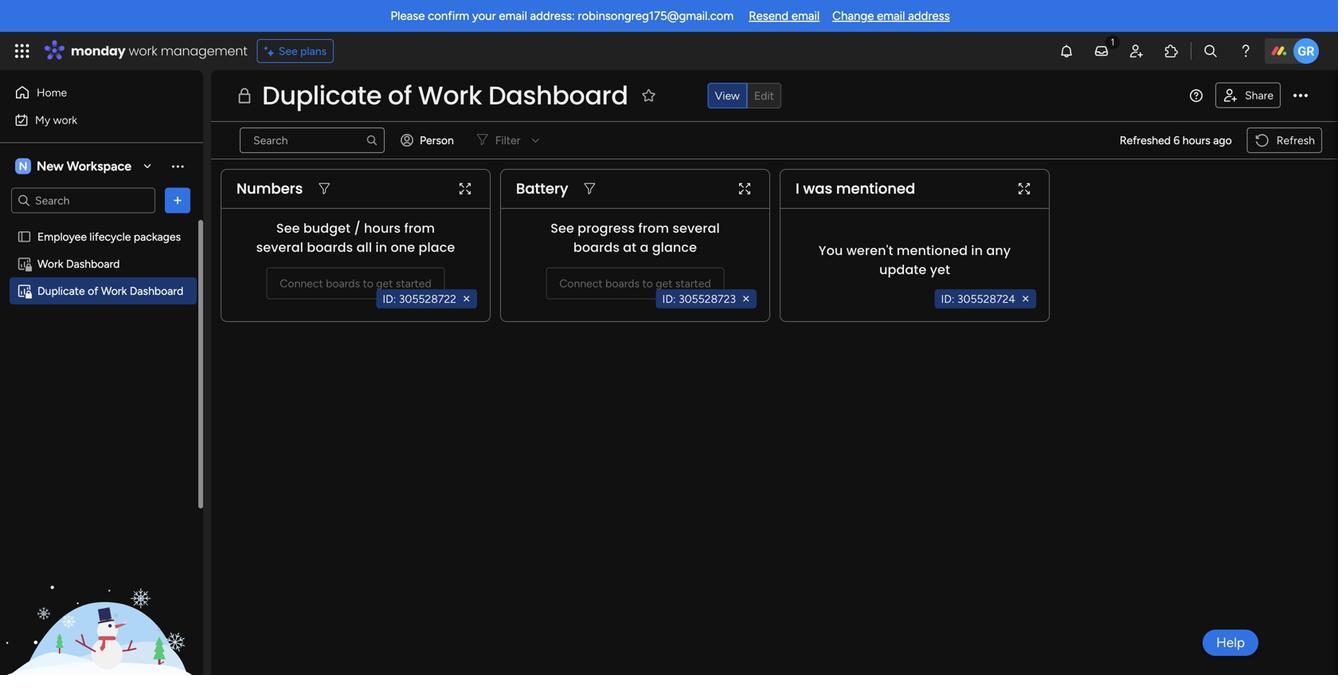 Task type: describe. For each thing, give the bounding box(es) containing it.
home button
[[10, 80, 171, 105]]

search everything image
[[1203, 43, 1219, 59]]

you
[[819, 241, 844, 259]]

all
[[357, 238, 372, 256]]

/
[[354, 219, 361, 237]]

workspace
[[67, 159, 132, 174]]

menu image
[[1191, 89, 1204, 102]]

one
[[391, 238, 415, 256]]

several inside see progress from several boards at a glance
[[673, 219, 720, 237]]

change
[[833, 9, 875, 23]]

of inside list box
[[88, 284, 98, 298]]

resend email link
[[749, 9, 820, 23]]

public board image
[[17, 229, 32, 244]]

workspace options image
[[170, 158, 186, 174]]

was
[[804, 179, 833, 199]]

lifecycle
[[90, 230, 131, 243]]

search image
[[366, 134, 379, 147]]

private dashboard image inside duplicate of work dashboard banner
[[235, 86, 254, 105]]

id: for battery
[[663, 292, 676, 306]]

a
[[640, 238, 649, 256]]

my work button
[[10, 107, 171, 133]]

work inside banner
[[418, 78, 482, 113]]

duplicate of work dashboard banner
[[211, 70, 1339, 159]]

place
[[419, 238, 455, 256]]

help image
[[1239, 43, 1254, 59]]

refresh button
[[1248, 128, 1323, 153]]

id: 305528723 element
[[656, 289, 757, 308]]

mentioned for weren't
[[897, 241, 968, 259]]

see for numbers
[[276, 219, 300, 237]]

arrow down image
[[526, 131, 545, 150]]

apps image
[[1164, 43, 1180, 59]]

more options image
[[1294, 88, 1309, 103]]

help
[[1217, 634, 1246, 651]]

invite members image
[[1129, 43, 1145, 59]]

305528722
[[399, 292, 457, 306]]

new workspace
[[37, 159, 132, 174]]

notifications image
[[1059, 43, 1075, 59]]

id: 305528724 element
[[935, 289, 1037, 308]]

numbers
[[237, 179, 303, 199]]

duplicate inside list box
[[37, 284, 85, 298]]

plans
[[300, 44, 327, 58]]

view
[[715, 89, 740, 102]]

refreshed 6 hours ago
[[1120, 133, 1233, 147]]

remove image for numbers
[[461, 292, 473, 305]]

new
[[37, 159, 64, 174]]

update
[[880, 261, 927, 279]]

id: for i was mentioned
[[942, 292, 955, 306]]

my
[[35, 113, 50, 127]]

Filter dashboard by text search field
[[240, 128, 385, 153]]

greg robinson image
[[1294, 38, 1320, 64]]

see inside button
[[279, 44, 298, 58]]

1 vertical spatial dashboard
[[66, 257, 120, 271]]

v2 fullscreen image for battery
[[740, 183, 751, 195]]

home
[[37, 86, 67, 99]]

duplicate of work dashboard inside banner
[[262, 78, 628, 113]]

add to favorites image
[[641, 87, 657, 103]]

resend
[[749, 9, 789, 23]]

i was mentioned
[[796, 179, 916, 199]]

id: 305528722
[[383, 292, 457, 306]]

id: 305528724
[[942, 292, 1016, 306]]

at
[[623, 238, 637, 256]]

employee
[[37, 230, 87, 243]]

your
[[472, 9, 496, 23]]

305528723
[[679, 292, 736, 306]]

1 image
[[1106, 33, 1121, 51]]

boards inside see progress from several boards at a glance
[[574, 238, 620, 256]]

dashboard inside banner
[[489, 78, 628, 113]]

person button
[[395, 128, 464, 153]]

1 horizontal spatial dashboard
[[130, 284, 184, 298]]

help button
[[1204, 630, 1259, 656]]

hours inside see budget / hours from several boards all in one place
[[364, 219, 401, 237]]

weren't
[[847, 241, 894, 259]]

workspace selection element
[[15, 157, 134, 176]]

inbox image
[[1094, 43, 1110, 59]]

Search in workspace field
[[33, 191, 133, 210]]



Task type: locate. For each thing, give the bounding box(es) containing it.
ago
[[1214, 133, 1233, 147]]

0 horizontal spatial v2 fullscreen image
[[460, 183, 471, 195]]

share
[[1246, 88, 1274, 102]]

1 from from the left
[[404, 219, 435, 237]]

glance
[[652, 238, 697, 256]]

of up person popup button
[[388, 78, 412, 113]]

monday work management
[[71, 42, 248, 60]]

remove image
[[1020, 292, 1033, 305]]

several down budget
[[256, 238, 304, 256]]

2 from from the left
[[639, 219, 670, 237]]

0 horizontal spatial id:
[[383, 292, 396, 306]]

work
[[418, 78, 482, 113], [37, 257, 63, 271], [101, 284, 127, 298]]

from up a in the top left of the page
[[639, 219, 670, 237]]

3 v2 fullscreen image from the left
[[1019, 183, 1031, 195]]

1 horizontal spatial duplicate of work dashboard
[[262, 78, 628, 113]]

2 horizontal spatial work
[[418, 78, 482, 113]]

2 boards from the left
[[574, 238, 620, 256]]

see plans button
[[257, 39, 334, 63]]

1 v2 fullscreen image from the left
[[460, 183, 471, 195]]

remove image right 305528723
[[740, 292, 753, 305]]

0 horizontal spatial dashboard
[[66, 257, 120, 271]]

1 vertical spatial hours
[[364, 219, 401, 237]]

id: left 305528723
[[663, 292, 676, 306]]

id: 305528723
[[663, 292, 736, 306]]

you weren't mentioned in any update yet
[[819, 241, 1012, 279]]

1 vertical spatial mentioned
[[897, 241, 968, 259]]

address:
[[530, 9, 575, 23]]

1 vertical spatial duplicate
[[37, 284, 85, 298]]

2 horizontal spatial id:
[[942, 292, 955, 306]]

boards down budget
[[307, 238, 353, 256]]

boards inside see budget / hours from several boards all in one place
[[307, 238, 353, 256]]

0 vertical spatial work
[[129, 42, 157, 60]]

duplicate of work dashboard up person at the top left of page
[[262, 78, 628, 113]]

v2 funnel image
[[319, 183, 330, 195]]

1 horizontal spatial work
[[129, 42, 157, 60]]

0 horizontal spatial remove image
[[461, 292, 473, 305]]

in right 'all'
[[376, 238, 388, 256]]

1 horizontal spatial email
[[792, 9, 820, 23]]

change email address
[[833, 9, 950, 23]]

remove image for battery
[[740, 292, 753, 305]]

email
[[499, 9, 527, 23], [792, 9, 820, 23], [878, 9, 906, 23]]

see left progress
[[551, 219, 575, 237]]

1 vertical spatial private dashboard image
[[17, 283, 32, 298]]

in inside see budget / hours from several boards all in one place
[[376, 238, 388, 256]]

from inside see budget / hours from several boards all in one place
[[404, 219, 435, 237]]

305528724
[[958, 292, 1016, 306]]

option
[[0, 222, 203, 226]]

monday
[[71, 42, 126, 60]]

id: left 305528722
[[383, 292, 396, 306]]

private dashboard image
[[235, 86, 254, 105], [17, 283, 32, 298]]

0 horizontal spatial email
[[499, 9, 527, 23]]

0 vertical spatial several
[[673, 219, 720, 237]]

id: for numbers
[[383, 292, 396, 306]]

0 horizontal spatial private dashboard image
[[17, 283, 32, 298]]

duplicate inside banner
[[262, 78, 382, 113]]

filter button
[[470, 128, 545, 153]]

1 horizontal spatial boards
[[574, 238, 620, 256]]

see plans
[[279, 44, 327, 58]]

1 vertical spatial duplicate of work dashboard
[[37, 284, 184, 298]]

work for my
[[53, 113, 77, 127]]

confirm
[[428, 9, 470, 23]]

see inside see budget / hours from several boards all in one place
[[276, 219, 300, 237]]

duplicate down plans
[[262, 78, 382, 113]]

in inside 'you weren't mentioned in any update yet'
[[972, 241, 984, 259]]

3 id: from the left
[[942, 292, 955, 306]]

0 vertical spatial duplicate
[[262, 78, 382, 113]]

work right private dashboard image
[[37, 257, 63, 271]]

progress
[[578, 219, 635, 237]]

1 email from the left
[[499, 9, 527, 23]]

duplicate
[[262, 78, 382, 113], [37, 284, 85, 298]]

3 email from the left
[[878, 9, 906, 23]]

filter
[[496, 133, 521, 147]]

2 email from the left
[[792, 9, 820, 23]]

None search field
[[240, 128, 385, 153]]

0 vertical spatial of
[[388, 78, 412, 113]]

1 vertical spatial work
[[37, 257, 63, 271]]

address
[[909, 9, 950, 23]]

mentioned inside 'you weren't mentioned in any update yet'
[[897, 241, 968, 259]]

of down work dashboard on the top of page
[[88, 284, 98, 298]]

from inside see progress from several boards at a glance
[[639, 219, 670, 237]]

i
[[796, 179, 800, 199]]

share button
[[1216, 82, 1282, 108]]

id: 305528722 element
[[376, 289, 477, 308]]

work dashboard
[[37, 257, 120, 271]]

0 horizontal spatial of
[[88, 284, 98, 298]]

mentioned right the was
[[837, 179, 916, 199]]

refreshed
[[1120, 133, 1172, 147]]

v2 funnel image
[[585, 183, 595, 195]]

person
[[420, 133, 454, 147]]

1 horizontal spatial work
[[101, 284, 127, 298]]

0 vertical spatial mentioned
[[837, 179, 916, 199]]

from up one on the top left
[[404, 219, 435, 237]]

lottie animation image
[[0, 514, 203, 675]]

email for resend email
[[792, 9, 820, 23]]

please
[[391, 9, 425, 23]]

0 vertical spatial work
[[418, 78, 482, 113]]

2 horizontal spatial v2 fullscreen image
[[1019, 183, 1031, 195]]

dashboard down "packages"
[[130, 284, 184, 298]]

id: down yet
[[942, 292, 955, 306]]

0 vertical spatial duplicate of work dashboard
[[262, 78, 628, 113]]

2 horizontal spatial dashboard
[[489, 78, 628, 113]]

v2 fullscreen image for numbers
[[460, 183, 471, 195]]

see
[[279, 44, 298, 58], [276, 219, 300, 237], [551, 219, 575, 237]]

2 horizontal spatial email
[[878, 9, 906, 23]]

edit
[[755, 89, 775, 102]]

display modes group
[[708, 83, 782, 108]]

mentioned for was
[[837, 179, 916, 199]]

boards down progress
[[574, 238, 620, 256]]

0 vertical spatial dashboard
[[489, 78, 628, 113]]

lottie animation element
[[0, 514, 203, 675]]

several
[[673, 219, 720, 237], [256, 238, 304, 256]]

id:
[[383, 292, 396, 306], [663, 292, 676, 306], [942, 292, 955, 306]]

hours right /
[[364, 219, 401, 237]]

remove image inside id: 305528723 element
[[740, 292, 753, 305]]

2 id: from the left
[[663, 292, 676, 306]]

work down work dashboard on the top of page
[[101, 284, 127, 298]]

0 horizontal spatial in
[[376, 238, 388, 256]]

see progress from several boards at a glance
[[551, 219, 720, 256]]

in left the any
[[972, 241, 984, 259]]

of inside banner
[[388, 78, 412, 113]]

see for battery
[[551, 219, 575, 237]]

select product image
[[14, 43, 30, 59]]

yet
[[931, 261, 951, 279]]

1 boards from the left
[[307, 238, 353, 256]]

2 v2 fullscreen image from the left
[[740, 183, 751, 195]]

0 horizontal spatial boards
[[307, 238, 353, 256]]

see left plans
[[279, 44, 298, 58]]

see left budget
[[276, 219, 300, 237]]

work
[[129, 42, 157, 60], [53, 113, 77, 127]]

remove image right 305528722
[[461, 292, 473, 305]]

see inside see progress from several boards at a glance
[[551, 219, 575, 237]]

dashboard
[[489, 78, 628, 113], [66, 257, 120, 271], [130, 284, 184, 298]]

mentioned up yet
[[897, 241, 968, 259]]

Duplicate of Work Dashboard field
[[258, 78, 632, 113]]

1 id: from the left
[[383, 292, 396, 306]]

hours inside duplicate of work dashboard banner
[[1183, 133, 1211, 147]]

1 horizontal spatial private dashboard image
[[235, 86, 254, 105]]

list box containing employee lifecycle packages
[[0, 220, 203, 520]]

v2 fullscreen image
[[460, 183, 471, 195], [740, 183, 751, 195], [1019, 183, 1031, 195]]

2 vertical spatial work
[[101, 284, 127, 298]]

1 horizontal spatial v2 fullscreen image
[[740, 183, 751, 195]]

refresh
[[1277, 133, 1316, 147]]

1 horizontal spatial duplicate
[[262, 78, 382, 113]]

work inside the my work button
[[53, 113, 77, 127]]

any
[[987, 241, 1012, 259]]

several up the glance
[[673, 219, 720, 237]]

workspace image
[[15, 157, 31, 175]]

0 vertical spatial hours
[[1183, 133, 1211, 147]]

0 horizontal spatial from
[[404, 219, 435, 237]]

duplicate of work dashboard
[[262, 78, 628, 113], [37, 284, 184, 298]]

0 horizontal spatial duplicate of work dashboard
[[37, 284, 184, 298]]

email right resend
[[792, 9, 820, 23]]

duplicate of work dashboard down work dashboard on the top of page
[[37, 284, 184, 298]]

email right your
[[499, 9, 527, 23]]

email right change
[[878, 9, 906, 23]]

0 horizontal spatial several
[[256, 238, 304, 256]]

2 remove image from the left
[[740, 292, 753, 305]]

list box
[[0, 220, 203, 520]]

mentioned
[[837, 179, 916, 199], [897, 241, 968, 259]]

0 vertical spatial private dashboard image
[[235, 86, 254, 105]]

duplicate down work dashboard on the top of page
[[37, 284, 85, 298]]

1 horizontal spatial hours
[[1183, 133, 1211, 147]]

6
[[1174, 133, 1181, 147]]

work for monday
[[129, 42, 157, 60]]

of
[[388, 78, 412, 113], [88, 284, 98, 298]]

dashboard up arrow down image
[[489, 78, 628, 113]]

work right my
[[53, 113, 77, 127]]

0 horizontal spatial work
[[53, 113, 77, 127]]

several inside see budget / hours from several boards all in one place
[[256, 238, 304, 256]]

edit button
[[747, 83, 782, 108]]

battery
[[516, 179, 569, 199]]

work up person at the top left of page
[[418, 78, 482, 113]]

private dashboard image
[[17, 256, 32, 271]]

1 horizontal spatial from
[[639, 219, 670, 237]]

email for change email address
[[878, 9, 906, 23]]

2 vertical spatial dashboard
[[130, 284, 184, 298]]

change email address link
[[833, 9, 950, 23]]

0 horizontal spatial duplicate
[[37, 284, 85, 298]]

1 vertical spatial several
[[256, 238, 304, 256]]

n
[[19, 159, 27, 173]]

1 remove image from the left
[[461, 292, 473, 305]]

hours
[[1183, 133, 1211, 147], [364, 219, 401, 237]]

0 horizontal spatial hours
[[364, 219, 401, 237]]

employee lifecycle packages
[[37, 230, 181, 243]]

1 vertical spatial work
[[53, 113, 77, 127]]

0 horizontal spatial work
[[37, 257, 63, 271]]

remove image inside id: 305528722 element
[[461, 292, 473, 305]]

please confirm your email address: robinsongreg175@gmail.com
[[391, 9, 734, 23]]

1 horizontal spatial remove image
[[740, 292, 753, 305]]

1 horizontal spatial id:
[[663, 292, 676, 306]]

robinsongreg175@gmail.com
[[578, 9, 734, 23]]

1 vertical spatial of
[[88, 284, 98, 298]]

1 horizontal spatial several
[[673, 219, 720, 237]]

work right the monday
[[129, 42, 157, 60]]

packages
[[134, 230, 181, 243]]

boards
[[307, 238, 353, 256], [574, 238, 620, 256]]

1 horizontal spatial of
[[388, 78, 412, 113]]

options image
[[170, 192, 186, 208]]

private dashboard image down management at the top of page
[[235, 86, 254, 105]]

private dashboard image down private dashboard image
[[17, 283, 32, 298]]

remove image
[[461, 292, 473, 305], [740, 292, 753, 305]]

my work
[[35, 113, 77, 127]]

budget
[[304, 219, 351, 237]]

management
[[161, 42, 248, 60]]

view button
[[708, 83, 747, 108]]

hours right 6
[[1183, 133, 1211, 147]]

resend email
[[749, 9, 820, 23]]

dashboard down employee lifecycle packages
[[66, 257, 120, 271]]

see budget / hours from several boards all in one place
[[256, 219, 455, 256]]

1 horizontal spatial in
[[972, 241, 984, 259]]

in
[[376, 238, 388, 256], [972, 241, 984, 259]]

from
[[404, 219, 435, 237], [639, 219, 670, 237]]



Task type: vqa. For each thing, say whether or not it's contained in the screenshot.
Without a date /
no



